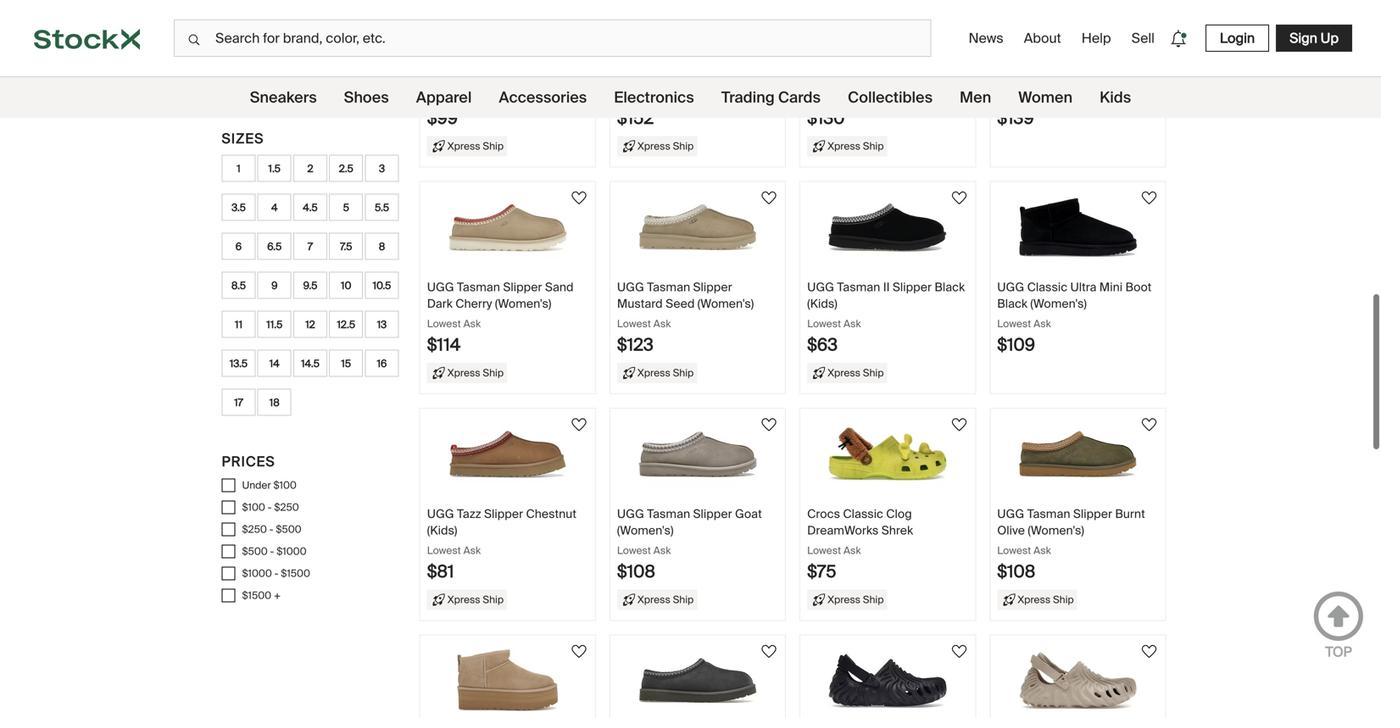 Task type: describe. For each thing, give the bounding box(es) containing it.
follow image for ugg tasman slipper mustard seed (women's)
[[759, 188, 779, 208]]

- for $500
[[270, 545, 274, 558]]

ugg classic ultra mini boot black (women's) lowest ask $109
[[997, 279, 1152, 356]]

12.5 button
[[329, 311, 363, 338]]

tasman inside ugg tasman slipper goat (women's) lowest ask $108
[[647, 506, 690, 522]]

$75
[[807, 561, 836, 582]]

sand
[[545, 279, 574, 295]]

xpress ship for crocs classic clog dreamworks shrek
[[828, 593, 884, 606]]

ask inside birkenstock boston soft footbed suede taupe lowest ask $130
[[844, 90, 861, 103]]

electronics
[[614, 88, 694, 107]]

8
[[379, 240, 385, 253]]

crocs pollex clog by salehe bembury horchata image
[[1019, 649, 1137, 713]]

follow image for ugg tasman slipper burnt olive (women's)
[[1139, 415, 1159, 435]]

3
[[379, 162, 385, 175]]

ugg classic ultra mini boot antilope (women's) lowest ask $139
[[997, 53, 1152, 129]]

help
[[1082, 29, 1111, 47]]

xpress ship for ugg tasman slipper mustard seed (women's)
[[638, 366, 694, 379]]

13.5
[[230, 357, 248, 370]]

xpress for ugg tasman slipper burnt olive (women's)
[[1018, 593, 1051, 606]]

18
[[269, 396, 280, 409]]

ii
[[883, 279, 890, 295]]

4.5
[[303, 201, 318, 214]]

women link
[[1018, 77, 1073, 118]]

2.5 button
[[329, 155, 363, 182]]

ask inside ugg tasman slipper sand dark cherry (women's) lowest ask $114
[[463, 317, 481, 330]]

ugg tasman slipper burnt olive (women's) image
[[1019, 422, 1137, 486]]

ship for crocs classic clog dreamworks shrek
[[863, 593, 884, 606]]

infant
[[242, 80, 269, 93]]

15
[[341, 357, 351, 370]]

12
[[305, 318, 315, 331]]

slipper for ugg tasman slipper burnt olive (women's)
[[1073, 506, 1112, 522]]

9.5
[[303, 279, 317, 292]]

0 vertical spatial $1000
[[277, 545, 307, 558]]

13
[[377, 318, 387, 331]]

antilope
[[997, 69, 1043, 85]]

1
[[237, 162, 241, 175]]

ask inside 'ugg tazz slipper chestnut (kids) lowest ask $81'
[[463, 544, 481, 557]]

ship for ugg tazz slipper black (women's)
[[483, 139, 504, 152]]

seed for $152
[[617, 69, 646, 85]]

slipper for ugg tazz slipper mustard seed (women's)
[[674, 53, 713, 68]]

ask inside the ugg tasman slipper burnt olive (women's) lowest ask $108
[[1034, 544, 1051, 557]]

electronics link
[[614, 77, 694, 118]]

slipper for ugg tazz slipper chestnut (kids)
[[484, 506, 523, 522]]

(women's) inside ugg tasman slipper sand dark cherry (women's) lowest ask $114
[[495, 296, 551, 311]]

$114
[[427, 334, 461, 356]]

10
[[341, 279, 351, 292]]

birkenstock boston soft footbed suede taupe image
[[829, 0, 947, 32]]

$123
[[617, 334, 654, 356]]

$100 - $250
[[242, 501, 299, 514]]

lowest inside the ugg tasman slipper burnt olive (women's) lowest ask $108
[[997, 544, 1031, 557]]

mustard for $123
[[617, 296, 663, 311]]

ugg tasman ii slipper black (kids) image
[[829, 195, 947, 259]]

3.5
[[232, 201, 246, 214]]

up
[[1321, 29, 1339, 47]]

xpress for crocs classic clog dreamworks shrek
[[828, 593, 861, 606]]

16 button
[[365, 350, 399, 377]]

ugg for ugg tazz slipper black (women's)
[[427, 53, 454, 68]]

$99
[[427, 107, 458, 129]]

ask inside ugg tazz slipper black (women's) lowest ask $99
[[463, 90, 481, 103]]

- for $1000
[[274, 567, 278, 580]]

xpress for ugg tasman ii slipper black (kids)
[[828, 366, 861, 379]]

taupe
[[895, 69, 929, 85]]

9
[[271, 279, 278, 292]]

slipper for ugg tazz slipper black (women's)
[[484, 53, 523, 68]]

login button
[[1206, 25, 1269, 52]]

16
[[377, 357, 387, 370]]

lowest inside ugg tasman slipper mustard seed (women's) lowest ask $123
[[617, 317, 651, 330]]

(women's) inside ugg tazz slipper black (women's) lowest ask $99
[[427, 69, 483, 85]]

(women's) inside ugg tazz slipper mustard seed (women's) lowest ask $152
[[649, 69, 706, 85]]

ugg for ugg tasman slipper sand dark cherry (women's)
[[427, 279, 454, 295]]

1 vertical spatial $100
[[242, 501, 265, 514]]

about link
[[1017, 22, 1068, 54]]

+
[[274, 589, 281, 602]]

11.5
[[266, 318, 283, 331]]

14.5
[[301, 357, 320, 370]]

$109
[[997, 334, 1035, 356]]

8.5 button
[[222, 272, 256, 299]]

13.5 button
[[222, 350, 256, 377]]

tazz for $81
[[457, 506, 481, 522]]

goat
[[735, 506, 762, 522]]

under $100
[[242, 479, 297, 492]]

2 button
[[293, 155, 327, 182]]

ask inside ugg classic ultra mini boot black (women's) lowest ask $109
[[1034, 317, 1051, 330]]

ugg for ugg tasman slipper burnt olive (women's)
[[997, 506, 1024, 522]]

seed for $123
[[666, 296, 695, 311]]

ugg tasman slipper sand dark cherry (women's) image
[[448, 195, 567, 259]]

0 vertical spatial $100
[[273, 479, 297, 492]]

$1000 - $1500
[[242, 567, 310, 580]]

women
[[1018, 88, 1073, 107]]

ugg classic ultra mini boot antilope (women's) image
[[1019, 0, 1137, 32]]

follow image right crocs classic clog dreamworks shrek image
[[949, 415, 969, 435]]

dreamworks
[[807, 522, 879, 538]]

apparel link
[[416, 77, 472, 118]]

men
[[960, 88, 991, 107]]

ask inside ugg tasman slipper mustard seed (women's) lowest ask $123
[[654, 317, 671, 330]]

birkenstock
[[807, 53, 872, 68]]

ugg tazz slipper chestnut (kids) lowest ask $81
[[427, 506, 576, 582]]

ship for ugg tasman slipper mustard seed (women's)
[[673, 366, 694, 379]]

xpress ship for birkenstock boston soft footbed suede taupe
[[828, 139, 884, 152]]

classic for $139
[[1027, 53, 1068, 68]]

accessories link
[[499, 77, 587, 118]]

xpress ship for ugg tasman slipper goat (women's)
[[638, 593, 694, 606]]

men link
[[960, 77, 991, 118]]

ugg for ugg tazz slipper mustard seed (women's)
[[617, 53, 644, 68]]

slipper inside the ugg tasman ii slipper black (kids) lowest ask $63
[[893, 279, 932, 295]]

classic for $109
[[1027, 279, 1068, 295]]

about
[[1024, 29, 1061, 47]]

ask inside crocs classic clog dreamworks shrek lowest ask $75
[[844, 544, 861, 557]]

xpress for ugg tasman slipper mustard seed (women's)
[[638, 366, 670, 379]]

1 vertical spatial $500
[[242, 545, 268, 558]]

child
[[242, 14, 266, 27]]

ship for ugg tasman slipper burnt olive (women's)
[[1053, 593, 1074, 606]]

sell link
[[1125, 22, 1161, 54]]

crocs
[[807, 506, 840, 522]]

under
[[242, 479, 271, 492]]

lowest inside ugg tasman slipper sand dark cherry (women's) lowest ask $114
[[427, 317, 461, 330]]

lowest inside ugg tasman slipper goat (women's) lowest ask $108
[[617, 544, 651, 557]]

follow image right crocs pollex clog by salehe bembury horchata image at the right of the page
[[1139, 641, 1159, 662]]

(women's) inside ugg tasman slipper goat (women's) lowest ask $108
[[617, 522, 674, 538]]

ugg tazz slipper black (women's) image
[[448, 0, 567, 32]]

ultra for $109
[[1070, 279, 1097, 295]]

$81
[[427, 561, 454, 582]]

ugg tasman slipper burnt olive (women's) lowest ask $108
[[997, 506, 1145, 582]]

ugg for ugg tasman ii slipper black (kids)
[[807, 279, 834, 295]]

$139
[[997, 107, 1034, 129]]

$130
[[807, 107, 845, 129]]

ugg tazz slipper mustard seed (women's) image
[[638, 0, 757, 32]]

5 button
[[329, 194, 363, 221]]

lowest inside 'ugg tazz slipper chestnut (kids) lowest ask $81'
[[427, 544, 461, 557]]

tazz for $99
[[457, 53, 481, 68]]

0 vertical spatial $500
[[276, 523, 301, 536]]

ugg inside ugg classic ultra mini boot antilope (women's) lowest ask $139
[[997, 53, 1024, 68]]

xpress for ugg tazz slipper mustard seed (women's)
[[638, 139, 670, 152]]

12.5
[[337, 318, 355, 331]]

11
[[235, 318, 243, 331]]

follow image right ugg tasman slipper dark grey image on the bottom of page
[[759, 641, 779, 662]]

13 button
[[365, 311, 399, 338]]

ugg tasman slipper goat (women's) image
[[638, 422, 757, 486]]

ugg for ugg tazz slipper chestnut (kids)
[[427, 506, 454, 522]]

$108 inside ugg tasman slipper goat (women's) lowest ask $108
[[617, 561, 655, 582]]

ugg tasman slipper sand dark cherry (women's) lowest ask $114
[[427, 279, 574, 356]]

trading cards link
[[721, 77, 821, 118]]

ship for birkenstock boston soft footbed suede taupe
[[863, 139, 884, 152]]

1.5 button
[[258, 155, 291, 182]]

ugg tasman slipper dark grey image
[[638, 649, 757, 713]]

ugg tasman ii slipper black (kids) lowest ask $63
[[807, 279, 965, 356]]

Search... search field
[[174, 20, 931, 57]]

olive
[[997, 522, 1025, 538]]

18 button
[[258, 389, 291, 416]]

8 button
[[365, 233, 399, 260]]

sign up button
[[1276, 25, 1352, 52]]

cherry
[[456, 296, 492, 311]]

xpress for ugg tazz slipper chestnut (kids)
[[447, 593, 480, 606]]



Task type: locate. For each thing, give the bounding box(es) containing it.
follow image right ugg classic ultra mini boot black (women's) image
[[1139, 188, 1159, 208]]

product category switcher element
[[0, 77, 1381, 118]]

soft
[[917, 53, 940, 68]]

slipper for ugg tasman slipper goat (women's)
[[693, 506, 732, 522]]

1 $108 from the left
[[617, 561, 655, 582]]

- for $100
[[268, 501, 272, 514]]

ugg up $81
[[427, 506, 454, 522]]

2 $108 from the left
[[997, 561, 1036, 582]]

1 horizontal spatial seed
[[666, 296, 695, 311]]

9.5 button
[[293, 272, 327, 299]]

classic up $109
[[1027, 279, 1068, 295]]

xpress ship down ugg tasman slipper goat (women's) lowest ask $108
[[638, 593, 694, 606]]

xpress ship down $63
[[828, 366, 884, 379]]

follow image
[[759, 188, 779, 208], [949, 188, 969, 208], [1139, 188, 1159, 208], [569, 415, 589, 435], [759, 415, 779, 435], [1139, 415, 1159, 435], [759, 641, 779, 662], [949, 641, 969, 662]]

7
[[308, 240, 313, 253]]

follow image right "ugg tasman slipper sand dark cherry (women's)" image
[[569, 188, 589, 208]]

ship for ugg tazz slipper mustard seed (women's)
[[673, 139, 694, 152]]

black up $109
[[997, 296, 1028, 311]]

ugg
[[427, 53, 454, 68], [617, 53, 644, 68], [997, 53, 1024, 68], [427, 279, 454, 295], [617, 279, 644, 295], [807, 279, 834, 295], [997, 279, 1024, 295], [427, 506, 454, 522], [617, 506, 644, 522], [997, 506, 1024, 522]]

xpress down $63
[[828, 366, 861, 379]]

0 horizontal spatial $100
[[242, 501, 265, 514]]

ship down ugg tasman slipper sand dark cherry (women's) lowest ask $114
[[483, 366, 504, 379]]

10.5 button
[[365, 272, 399, 299]]

2 horizontal spatial black
[[997, 296, 1028, 311]]

tasman left the ii
[[837, 279, 880, 295]]

boot inside ugg classic ultra mini boot antilope (women's) lowest ask $139
[[1125, 53, 1152, 68]]

shoes link
[[344, 77, 389, 118]]

15 button
[[329, 350, 363, 377]]

ask inside ugg classic ultra mini boot antilope (women's) lowest ask $139
[[1034, 90, 1051, 103]]

1 vertical spatial (kids)
[[427, 522, 457, 538]]

xpress for birkenstock boston soft footbed suede taupe
[[828, 139, 861, 152]]

burnt
[[1115, 506, 1145, 522]]

ask
[[463, 90, 481, 103], [654, 90, 671, 103], [844, 90, 861, 103], [1034, 90, 1051, 103], [463, 317, 481, 330], [654, 317, 671, 330], [844, 317, 861, 330], [1034, 317, 1051, 330], [463, 544, 481, 557], [654, 544, 671, 557], [844, 544, 861, 557], [1034, 544, 1051, 557]]

black inside ugg tazz slipper black (women's) lowest ask $99
[[526, 53, 556, 68]]

tasman for $123
[[647, 279, 690, 295]]

ship down the ugg tasman slipper burnt olive (women's) lowest ask $108
[[1053, 593, 1074, 606]]

follow image for ugg classic ultra mini boot black (women's)
[[1139, 188, 1159, 208]]

crocs classic clog dreamworks shrek image
[[829, 422, 947, 486]]

xpress ship down the ugg tasman slipper burnt olive (women's) lowest ask $108
[[1018, 593, 1074, 606]]

boot for $139
[[1125, 53, 1152, 68]]

$108
[[617, 561, 655, 582], [997, 561, 1036, 582]]

0 vertical spatial boot
[[1125, 53, 1152, 68]]

follow image right ugg tasman ii slipper black (kids) image
[[949, 188, 969, 208]]

ultra down "help"
[[1070, 53, 1097, 68]]

tasman for $108
[[1027, 506, 1070, 522]]

ship for ugg tasman slipper sand dark cherry (women's)
[[483, 366, 504, 379]]

0 vertical spatial $250
[[274, 501, 299, 514]]

ugg right chestnut
[[617, 506, 644, 522]]

xpress ship down $75
[[828, 593, 884, 606]]

tazz
[[457, 53, 481, 68], [647, 53, 671, 68], [457, 506, 481, 522]]

- for $250
[[269, 523, 273, 536]]

1 horizontal spatial black
[[935, 279, 965, 295]]

7.5 button
[[329, 233, 363, 260]]

ugg inside ugg classic ultra mini boot black (women's) lowest ask $109
[[997, 279, 1024, 295]]

ask inside the ugg tasman ii slipper black (kids) lowest ask $63
[[844, 317, 861, 330]]

1 vertical spatial $1500
[[242, 589, 271, 602]]

lowest inside birkenstock boston soft footbed suede taupe lowest ask $130
[[807, 90, 841, 103]]

tazz for ask
[[647, 53, 671, 68]]

1 vertical spatial $1000
[[242, 567, 272, 580]]

0 vertical spatial mustard
[[716, 53, 762, 68]]

ugg tasman slipper mustard seed (women's) image
[[638, 195, 757, 259]]

slipper
[[484, 53, 523, 68], [674, 53, 713, 68], [503, 279, 542, 295], [693, 279, 732, 295], [893, 279, 932, 295], [484, 506, 523, 522], [693, 506, 732, 522], [1073, 506, 1112, 522]]

(kids) up $63
[[807, 296, 837, 311]]

2 ultra from the top
[[1070, 279, 1097, 295]]

black up accessories
[[526, 53, 556, 68]]

follow image for ugg tasman slipper goat (women's)
[[759, 415, 779, 435]]

black inside the ugg tasman ii slipper black (kids) lowest ask $63
[[935, 279, 965, 295]]

follow image right ugg tasman slipper goat (women's) image
[[759, 415, 779, 435]]

follow image right ugg tazz slipper chestnut (kids) image
[[569, 415, 589, 435]]

trading
[[721, 88, 775, 107]]

ugg up the "olive" at the bottom right
[[997, 506, 1024, 522]]

boot inside ugg classic ultra mini boot black (women's) lowest ask $109
[[1125, 279, 1152, 295]]

xpress down $99
[[447, 139, 480, 152]]

tasman for $63
[[837, 279, 880, 295]]

sneakers link
[[250, 77, 317, 118]]

xpress down $114
[[447, 366, 480, 379]]

mustard up trading
[[716, 53, 762, 68]]

follow image right ugg tasman slipper mustard seed (women's) image
[[759, 188, 779, 208]]

back to top image
[[1313, 591, 1364, 642]]

crocs pollex clog by salehe bembury sasquatch image
[[829, 649, 947, 713]]

ugg up the apparel link
[[427, 53, 454, 68]]

$500
[[276, 523, 301, 536], [242, 545, 268, 558]]

ship for ugg tazz slipper chestnut (kids)
[[483, 593, 504, 606]]

sizes
[[222, 130, 264, 148]]

$100 down under
[[242, 501, 265, 514]]

- down '$250 - $500' on the bottom
[[270, 545, 274, 558]]

4 button
[[258, 194, 291, 221]]

slipper left chestnut
[[484, 506, 523, 522]]

2 boot from the top
[[1125, 279, 1152, 295]]

xpress ship down $123
[[638, 366, 694, 379]]

$1000 up $1500 +
[[242, 567, 272, 580]]

tasman inside the ugg tasman ii slipper black (kids) lowest ask $63
[[837, 279, 880, 295]]

0 vertical spatial seed
[[617, 69, 646, 85]]

preschool
[[242, 36, 289, 49]]

accessories
[[499, 88, 587, 107]]

lowest inside crocs classic clog dreamworks shrek lowest ask $75
[[807, 544, 841, 557]]

(women's) inside ugg tasman slipper mustard seed (women's) lowest ask $123
[[698, 296, 754, 311]]

$500 down '$250 - $500' on the bottom
[[242, 545, 268, 558]]

slipper inside ugg tazz slipper mustard seed (women's) lowest ask $152
[[674, 53, 713, 68]]

0 vertical spatial (kids)
[[807, 296, 837, 311]]

follow image for ugg tasman ii slipper black (kids)
[[949, 188, 969, 208]]

suede
[[857, 69, 892, 85]]

seed up electronics at the top of page
[[617, 69, 646, 85]]

ugg classic ultra mini boot black (women's) image
[[1019, 195, 1137, 259]]

xpress ship down $81
[[447, 593, 504, 606]]

ship down the ugg tasman ii slipper black (kids) lowest ask $63
[[863, 366, 884, 379]]

$108 inside the ugg tasman slipper burnt olive (women's) lowest ask $108
[[997, 561, 1036, 582]]

1 vertical spatial ultra
[[1070, 279, 1097, 295]]

9 button
[[258, 272, 291, 299]]

seed
[[617, 69, 646, 85], [666, 296, 695, 311]]

slipper left sand
[[503, 279, 542, 295]]

slipper up product category switcher element
[[674, 53, 713, 68]]

xpress for ugg tasman slipper sand dark cherry (women's)
[[447, 366, 480, 379]]

mini
[[1099, 53, 1123, 68], [1099, 279, 1123, 295]]

ugg inside ugg tasman slipper mustard seed (women's) lowest ask $123
[[617, 279, 644, 295]]

birkenstock boston soft footbed suede taupe lowest ask $130
[[807, 53, 940, 129]]

boot for $109
[[1125, 279, 1152, 295]]

xpress ship down $114
[[447, 366, 504, 379]]

ugg classic ultra mini platform boot sand (women's) image
[[448, 649, 567, 713]]

classic inside ugg classic ultra mini boot antilope (women's) lowest ask $139
[[1027, 53, 1068, 68]]

6.5
[[267, 240, 282, 253]]

1 horizontal spatial $1000
[[277, 545, 307, 558]]

ultra inside ugg classic ultra mini boot black (women's) lowest ask $109
[[1070, 279, 1097, 295]]

mustard up $123
[[617, 296, 663, 311]]

collectibles
[[848, 88, 933, 107]]

1 vertical spatial seed
[[666, 296, 695, 311]]

0 horizontal spatial seed
[[617, 69, 646, 85]]

1 vertical spatial mini
[[1099, 279, 1123, 295]]

tasman up cherry
[[457, 279, 500, 295]]

news
[[969, 29, 1004, 47]]

$1500
[[281, 567, 310, 580], [242, 589, 271, 602]]

kids
[[1100, 88, 1131, 107]]

tasman for ask
[[457, 279, 500, 295]]

1 horizontal spatial $100
[[273, 479, 297, 492]]

ugg inside the ugg tasman slipper burnt olive (women's) lowest ask $108
[[997, 506, 1024, 522]]

xpress ship for ugg tasman ii slipper black (kids)
[[828, 366, 884, 379]]

$250 down $100 - $250
[[242, 523, 267, 536]]

6
[[236, 240, 242, 253]]

1 vertical spatial $250
[[242, 523, 267, 536]]

0 horizontal spatial (kids)
[[427, 522, 457, 538]]

0 vertical spatial classic
[[1027, 53, 1068, 68]]

5.5 button
[[365, 194, 399, 221]]

slipper for ugg tasman slipper sand dark cherry (women's)
[[503, 279, 542, 295]]

ugg inside 'ugg tazz slipper chestnut (kids) lowest ask $81'
[[427, 506, 454, 522]]

mini down "help"
[[1099, 53, 1123, 68]]

ship down ugg tazz slipper black (women's) lowest ask $99
[[483, 139, 504, 152]]

slipper left goat
[[693, 506, 732, 522]]

1 horizontal spatial $500
[[276, 523, 301, 536]]

xpress ship for ugg tazz slipper chestnut (kids)
[[447, 593, 504, 606]]

(women's) inside ugg classic ultra mini boot black (women's) lowest ask $109
[[1030, 296, 1087, 311]]

lowest inside ugg tazz slipper mustard seed (women's) lowest ask $152
[[617, 90, 651, 103]]

ugg up the antilope
[[997, 53, 1024, 68]]

ugg up dark
[[427, 279, 454, 295]]

$1000 up $1000 - $1500
[[277, 545, 307, 558]]

cards
[[778, 88, 821, 107]]

login
[[1220, 29, 1255, 47]]

ship down product category switcher element
[[673, 139, 694, 152]]

lowest inside the ugg tasman ii slipper black (kids) lowest ask $63
[[807, 317, 841, 330]]

ugg inside ugg tazz slipper black (women's) lowest ask $99
[[427, 53, 454, 68]]

follow image right crocs pollex clog by salehe bembury sasquatch image at the bottom of page
[[949, 641, 969, 662]]

dark
[[427, 296, 453, 311]]

tasman up $123
[[647, 279, 690, 295]]

-
[[268, 501, 272, 514], [269, 523, 273, 536], [270, 545, 274, 558], [274, 567, 278, 580]]

ship for ugg tasman ii slipper black (kids)
[[863, 366, 884, 379]]

ugg inside the ugg tasman ii slipper black (kids) lowest ask $63
[[807, 279, 834, 295]]

seed down ugg tasman slipper mustard seed (women's) image
[[666, 296, 695, 311]]

black right the ii
[[935, 279, 965, 295]]

2 vertical spatial classic
[[843, 506, 883, 522]]

mustard inside ugg tasman slipper mustard seed (women's) lowest ask $123
[[617, 296, 663, 311]]

slipper inside ugg tasman slipper goat (women's) lowest ask $108
[[693, 506, 732, 522]]

$1500 down $500 - $1000
[[281, 567, 310, 580]]

ugg tazz slipper mustard seed (women's) lowest ask $152
[[617, 53, 762, 129]]

8.5
[[231, 279, 246, 292]]

ugg inside ugg tasman slipper goat (women's) lowest ask $108
[[617, 506, 644, 522]]

1 horizontal spatial (kids)
[[807, 296, 837, 311]]

ship down ugg tasman slipper mustard seed (women's) lowest ask $123
[[673, 366, 694, 379]]

slipper inside ugg tazz slipper black (women's) lowest ask $99
[[484, 53, 523, 68]]

mini inside ugg classic ultra mini boot antilope (women's) lowest ask $139
[[1099, 53, 1123, 68]]

1 boot from the top
[[1125, 53, 1152, 68]]

tasman down ugg tasman slipper goat (women's) image
[[647, 506, 690, 522]]

(kids) inside 'ugg tazz slipper chestnut (kids) lowest ask $81'
[[427, 522, 457, 538]]

follow image
[[569, 188, 589, 208], [949, 415, 969, 435], [569, 641, 589, 662], [1139, 641, 1159, 662]]

classic up dreamworks in the bottom right of the page
[[843, 506, 883, 522]]

ugg for ugg tasman slipper goat (women's)
[[617, 506, 644, 522]]

follow image right the ugg classic ultra mini platform boot sand (women's) image
[[569, 641, 589, 662]]

xpress ship for ugg tazz slipper black (women's)
[[447, 139, 504, 152]]

tazz inside 'ugg tazz slipper chestnut (kids) lowest ask $81'
[[457, 506, 481, 522]]

clog
[[886, 506, 912, 522]]

classic
[[1027, 53, 1068, 68], [1027, 279, 1068, 295], [843, 506, 883, 522]]

collectibles link
[[848, 77, 933, 118]]

slipper down ugg tazz slipper black (women's) image on the top left of the page
[[484, 53, 523, 68]]

slipper right the ii
[[893, 279, 932, 295]]

classic inside ugg classic ultra mini boot black (women's) lowest ask $109
[[1027, 279, 1068, 295]]

tazz down ugg tazz slipper chestnut (kids) image
[[457, 506, 481, 522]]

tasman inside the ugg tasman slipper burnt olive (women's) lowest ask $108
[[1027, 506, 1070, 522]]

1 horizontal spatial $108
[[997, 561, 1036, 582]]

14
[[269, 357, 280, 370]]

shoes
[[344, 88, 389, 107]]

$152
[[617, 107, 654, 129]]

follow image right ugg tasman slipper burnt olive (women's) image
[[1139, 415, 1159, 435]]

4.5 button
[[293, 194, 327, 221]]

stockx logo link
[[0, 0, 174, 76]]

- up +
[[274, 567, 278, 580]]

xpress ship for ugg tasman slipper sand dark cherry (women's)
[[447, 366, 504, 379]]

ship down 'ugg tazz slipper chestnut (kids) lowest ask $81'
[[483, 593, 504, 606]]

1 vertical spatial mustard
[[617, 296, 663, 311]]

2.5
[[339, 162, 353, 175]]

2 mini from the top
[[1099, 279, 1123, 295]]

xpress down $123
[[638, 366, 670, 379]]

0 horizontal spatial $1500
[[242, 589, 271, 602]]

ugg up $123
[[617, 279, 644, 295]]

$500 up $500 - $1000
[[276, 523, 301, 536]]

xpress down $75
[[828, 593, 861, 606]]

ugg inside ugg tasman slipper sand dark cherry (women's) lowest ask $114
[[427, 279, 454, 295]]

classic down about
[[1027, 53, 1068, 68]]

tazz up electronics at the top of page
[[647, 53, 671, 68]]

ship down crocs classic clog dreamworks shrek lowest ask $75
[[863, 593, 884, 606]]

black inside ugg classic ultra mini boot black (women's) lowest ask $109
[[997, 296, 1028, 311]]

slipper for ugg tasman slipper mustard seed (women's)
[[693, 279, 732, 295]]

10 button
[[329, 272, 363, 299]]

boston
[[875, 53, 914, 68]]

0 horizontal spatial $250
[[242, 523, 267, 536]]

ugg up electronics at the top of page
[[617, 53, 644, 68]]

tasman down ugg tasman slipper burnt olive (women's) image
[[1027, 506, 1070, 522]]

$250
[[274, 501, 299, 514], [242, 523, 267, 536]]

sign
[[1290, 29, 1317, 47]]

slipper down ugg tasman slipper mustard seed (women's) image
[[693, 279, 732, 295]]

(kids)
[[807, 296, 837, 311], [427, 522, 457, 538]]

ultra inside ugg classic ultra mini boot antilope (women's) lowest ask $139
[[1070, 53, 1097, 68]]

xpress ship down $130
[[828, 139, 884, 152]]

0 vertical spatial ultra
[[1070, 53, 1097, 68]]

xpress down $81
[[447, 593, 480, 606]]

1 horizontal spatial $250
[[274, 501, 299, 514]]

xpress down $152
[[638, 139, 670, 152]]

1 mini from the top
[[1099, 53, 1123, 68]]

- down $100 - $250
[[269, 523, 273, 536]]

1 vertical spatial classic
[[1027, 279, 1068, 295]]

ship down ugg tasman slipper goat (women's) lowest ask $108
[[673, 593, 694, 606]]

mini for $109
[[1099, 279, 1123, 295]]

xpress ship for ugg tazz slipper mustard seed (women's)
[[638, 139, 694, 152]]

mini down ugg classic ultra mini boot black (women's) image
[[1099, 279, 1123, 295]]

0 horizontal spatial $108
[[617, 561, 655, 582]]

0 vertical spatial $1500
[[281, 567, 310, 580]]

ultra down ugg classic ultra mini boot black (women's) image
[[1070, 279, 1097, 295]]

seed inside ugg tazz slipper mustard seed (women's) lowest ask $152
[[617, 69, 646, 85]]

follow image for ugg tazz slipper chestnut (kids)
[[569, 415, 589, 435]]

slipper inside the ugg tasman slipper burnt olive (women's) lowest ask $108
[[1073, 506, 1112, 522]]

14.5 button
[[293, 350, 327, 377]]

ugg for ugg tasman slipper mustard seed (women's)
[[617, 279, 644, 295]]

xpress ship down $99
[[447, 139, 504, 152]]

3.5 button
[[222, 194, 256, 221]]

mustard for $152
[[716, 53, 762, 68]]

sell
[[1132, 29, 1155, 47]]

xpress down $130
[[828, 139, 861, 152]]

xpress down ugg tasman slipper goat (women's) lowest ask $108
[[638, 593, 670, 606]]

classic inside crocs classic clog dreamworks shrek lowest ask $75
[[843, 506, 883, 522]]

0 horizontal spatial $1000
[[242, 567, 272, 580]]

tazz inside ugg tazz slipper black (women's) lowest ask $99
[[457, 53, 481, 68]]

$500 - $1000
[[242, 545, 307, 558]]

lowest inside ugg classic ultra mini boot black (women's) lowest ask $109
[[997, 317, 1031, 330]]

slipper inside ugg tasman slipper sand dark cherry (women's) lowest ask $114
[[503, 279, 542, 295]]

slipper left burnt
[[1073, 506, 1112, 522]]

apparel
[[416, 88, 472, 107]]

ask inside ugg tazz slipper mustard seed (women's) lowest ask $152
[[654, 90, 671, 103]]

0 horizontal spatial $500
[[242, 545, 268, 558]]

4
[[271, 201, 278, 214]]

ugg inside ugg tazz slipper mustard seed (women's) lowest ask $152
[[617, 53, 644, 68]]

slipper inside 'ugg tazz slipper chestnut (kids) lowest ask $81'
[[484, 506, 523, 522]]

kids link
[[1100, 77, 1131, 118]]

ugg up $109
[[997, 279, 1024, 295]]

0 horizontal spatial mustard
[[617, 296, 663, 311]]

sign up
[[1290, 29, 1339, 47]]

(women's) inside the ugg tasman slipper burnt olive (women's) lowest ask $108
[[1028, 522, 1084, 538]]

stockx logo image
[[34, 29, 140, 50]]

ugg up $63
[[807, 279, 834, 295]]

tasman inside ugg tasman slipper sand dark cherry (women's) lowest ask $114
[[457, 279, 500, 295]]

ugg tazz slipper chestnut (kids) image
[[448, 422, 567, 486]]

(women's)
[[427, 69, 483, 85], [649, 69, 706, 85], [1046, 69, 1102, 85], [495, 296, 551, 311], [698, 296, 754, 311], [1030, 296, 1087, 311], [617, 522, 674, 538], [1028, 522, 1084, 538]]

lowest inside ugg classic ultra mini boot antilope (women's) lowest ask $139
[[997, 90, 1031, 103]]

slipper inside ugg tasman slipper mustard seed (women's) lowest ask $123
[[693, 279, 732, 295]]

(kids) inside the ugg tasman ii slipper black (kids) lowest ask $63
[[807, 296, 837, 311]]

tazz inside ugg tazz slipper mustard seed (women's) lowest ask $152
[[647, 53, 671, 68]]

xpress for ugg tasman slipper goat (women's)
[[638, 593, 670, 606]]

ship for ugg tasman slipper goat (women's)
[[673, 593, 694, 606]]

$250 up '$250 - $500' on the bottom
[[274, 501, 299, 514]]

xpress ship down $152
[[638, 139, 694, 152]]

ship
[[483, 139, 504, 152], [673, 139, 694, 152], [863, 139, 884, 152], [483, 366, 504, 379], [673, 366, 694, 379], [863, 366, 884, 379], [483, 593, 504, 606], [673, 593, 694, 606], [863, 593, 884, 606], [1053, 593, 1074, 606]]

11.5 button
[[258, 311, 291, 338]]

10.5
[[373, 279, 391, 292]]

xpress for ugg tazz slipper black (women's)
[[447, 139, 480, 152]]

12 button
[[293, 311, 327, 338]]

6.5 button
[[258, 233, 291, 260]]

1 horizontal spatial $1500
[[281, 567, 310, 580]]

seed inside ugg tasman slipper mustard seed (women's) lowest ask $123
[[666, 296, 695, 311]]

mustard inside ugg tazz slipper mustard seed (women's) lowest ask $152
[[716, 53, 762, 68]]

0 horizontal spatial black
[[526, 53, 556, 68]]

tazz up apparel on the top left of page
[[457, 53, 481, 68]]

$100 up $100 - $250
[[273, 479, 297, 492]]

ship down the collectibles
[[863, 139, 884, 152]]

$1500 left +
[[242, 589, 271, 602]]

tasman inside ugg tasman slipper mustard seed (women's) lowest ask $123
[[647, 279, 690, 295]]

7 button
[[293, 233, 327, 260]]

1 vertical spatial boot
[[1125, 279, 1152, 295]]

0 vertical spatial mini
[[1099, 53, 1123, 68]]

17 button
[[222, 389, 256, 416]]

1 horizontal spatial mustard
[[716, 53, 762, 68]]

- down under $100
[[268, 501, 272, 514]]

xpress ship
[[447, 139, 504, 152], [638, 139, 694, 152], [828, 139, 884, 152], [447, 366, 504, 379], [638, 366, 694, 379], [828, 366, 884, 379], [447, 593, 504, 606], [638, 593, 694, 606], [828, 593, 884, 606], [1018, 593, 1074, 606]]

lowest inside ugg tazz slipper black (women's) lowest ask $99
[[427, 90, 461, 103]]

xpress down the ugg tasman slipper burnt olive (women's) lowest ask $108
[[1018, 593, 1051, 606]]

(kids) up $81
[[427, 522, 457, 538]]

mini for $139
[[1099, 53, 1123, 68]]

ultra for $139
[[1070, 53, 1097, 68]]

notification unread icon image
[[1167, 27, 1190, 51]]

xpress ship for ugg tasman slipper burnt olive (women's)
[[1018, 593, 1074, 606]]

mini inside ugg classic ultra mini boot black (women's) lowest ask $109
[[1099, 279, 1123, 295]]

(women's) inside ugg classic ultra mini boot antilope (women's) lowest ask $139
[[1046, 69, 1102, 85]]

5.5
[[375, 201, 389, 214]]

1 ultra from the top
[[1070, 53, 1097, 68]]

ask inside ugg tasman slipper goat (women's) lowest ask $108
[[654, 544, 671, 557]]



Task type: vqa. For each thing, say whether or not it's contained in the screenshot.


